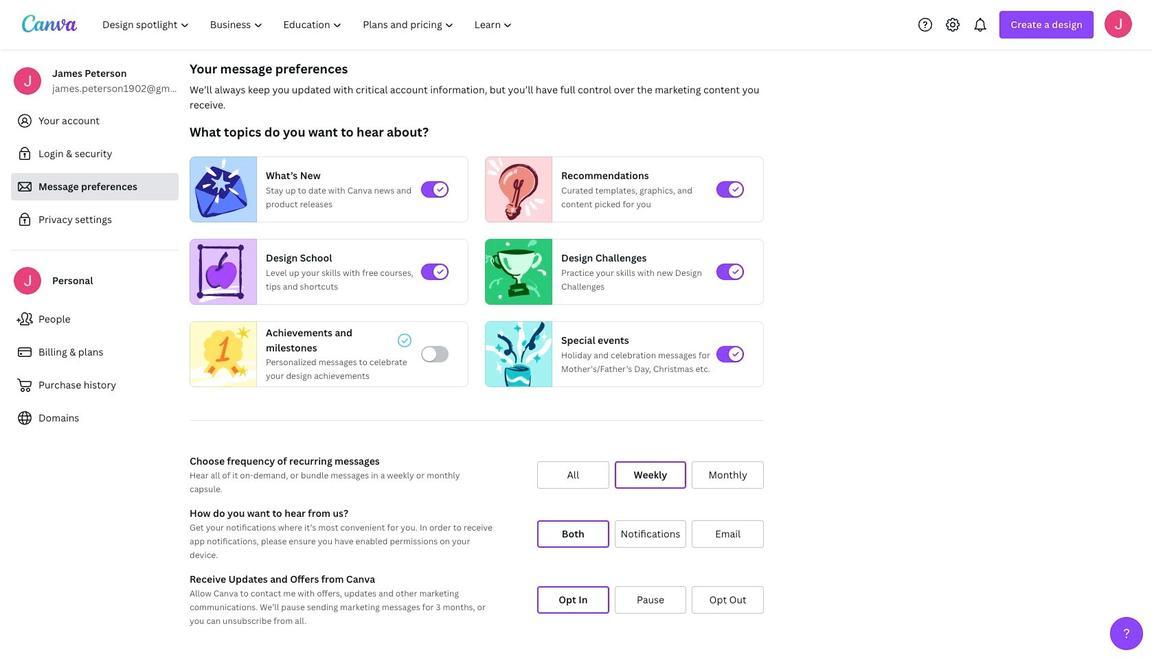 Task type: vqa. For each thing, say whether or not it's contained in the screenshot.
topic Image
yes



Task type: locate. For each thing, give the bounding box(es) containing it.
topic image
[[190, 157, 251, 223], [486, 157, 546, 223], [190, 239, 251, 305], [486, 239, 546, 305], [190, 319, 256, 391], [486, 319, 552, 391]]

top level navigation element
[[93, 11, 525, 38]]

None button
[[537, 462, 609, 489], [615, 462, 687, 489], [692, 462, 764, 489], [537, 521, 609, 548], [615, 521, 687, 548], [692, 521, 764, 548], [537, 587, 609, 614], [615, 587, 687, 614], [692, 587, 764, 614], [537, 462, 609, 489], [615, 462, 687, 489], [692, 462, 764, 489], [537, 521, 609, 548], [615, 521, 687, 548], [692, 521, 764, 548], [537, 587, 609, 614], [615, 587, 687, 614], [692, 587, 764, 614]]

james peterson image
[[1105, 10, 1132, 37]]



